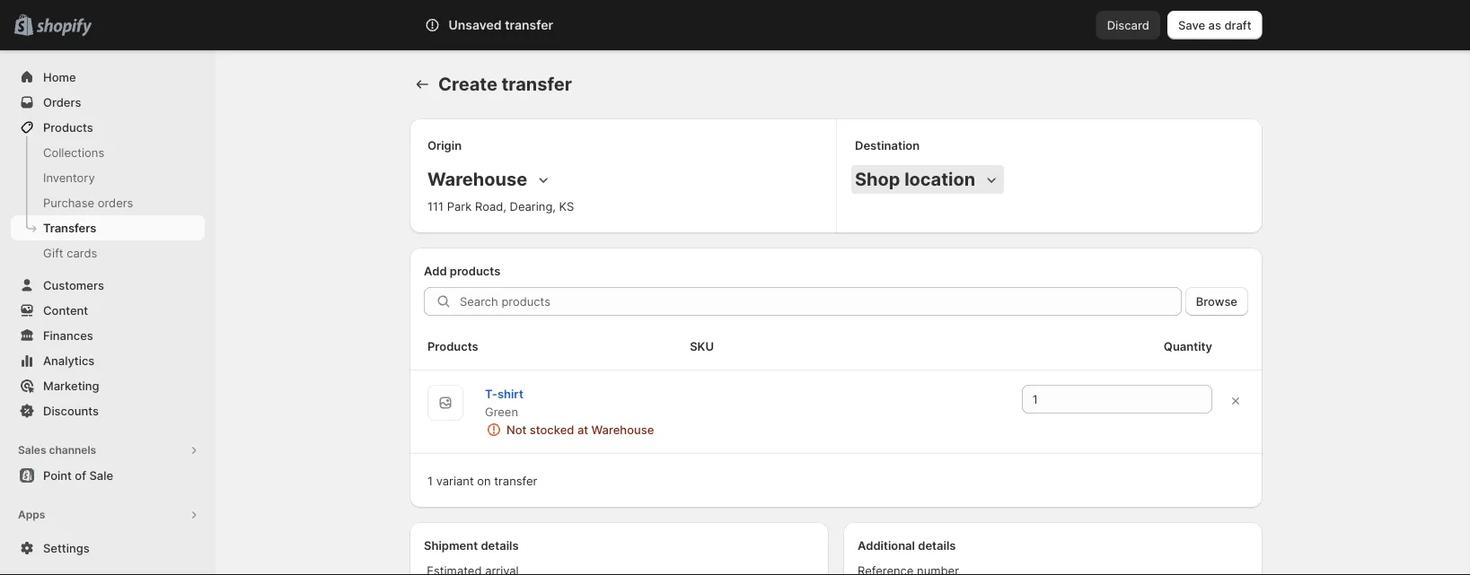 Task type: locate. For each thing, give the bounding box(es) containing it.
dearing,
[[510, 199, 556, 213]]

details right additional
[[918, 539, 956, 553]]

discard link
[[1096, 11, 1160, 40]]

shop location
[[855, 168, 976, 190]]

browse
[[1196, 295, 1238, 309]]

details for additional details
[[918, 539, 956, 553]]

1 details from the left
[[481, 539, 519, 553]]

0 horizontal spatial products
[[43, 120, 93, 134]]

shipment details
[[424, 539, 519, 553]]

create transfer
[[438, 73, 572, 95]]

shopify image
[[36, 18, 92, 36]]

add products
[[424, 264, 501, 278]]

details
[[481, 539, 519, 553], [918, 539, 956, 553]]

1 horizontal spatial details
[[918, 539, 956, 553]]

products
[[450, 264, 501, 278]]

transfer down search
[[502, 73, 572, 95]]

inventory link
[[11, 165, 205, 190]]

warehouse up road,
[[428, 168, 527, 190]]

as
[[1209, 18, 1222, 32]]

settings
[[43, 542, 90, 556]]

details right shipment
[[481, 539, 519, 553]]

0 vertical spatial products
[[43, 120, 93, 134]]

0 horizontal spatial details
[[481, 539, 519, 553]]

road,
[[475, 199, 507, 213]]

transfers
[[43, 221, 96, 235]]

collections
[[43, 146, 104, 159]]

shipment
[[424, 539, 478, 553]]

products
[[43, 120, 93, 134], [428, 340, 479, 353]]

t-shirt link
[[485, 387, 524, 401]]

transfer right 'unsaved'
[[505, 18, 553, 33]]

Search products text field
[[460, 287, 1182, 316]]

gift
[[43, 246, 63, 260]]

at
[[578, 423, 589, 437]]

green
[[485, 405, 518, 419]]

0 vertical spatial warehouse
[[428, 168, 527, 190]]

orders
[[43, 95, 81, 109]]

additional details
[[858, 539, 956, 553]]

0 vertical spatial transfer
[[505, 18, 553, 33]]

transfer
[[505, 18, 553, 33], [502, 73, 572, 95], [494, 474, 538, 488]]

transfer right on
[[494, 474, 538, 488]]

1 vertical spatial transfer
[[502, 73, 572, 95]]

apps button
[[11, 503, 205, 528]]

t-
[[485, 387, 498, 401]]

analytics
[[43, 354, 95, 368]]

2 details from the left
[[918, 539, 956, 553]]

1 horizontal spatial products
[[428, 340, 479, 353]]

t-shirt green
[[485, 387, 524, 419]]

111
[[428, 199, 444, 213]]

shop location button
[[852, 165, 1004, 194]]

orders
[[98, 196, 133, 210]]

on
[[477, 474, 491, 488]]

discounts link
[[11, 399, 205, 424]]

ks
[[559, 199, 574, 213]]

point of sale button
[[0, 464, 216, 489]]

channels
[[49, 444, 96, 457]]

0 horizontal spatial warehouse
[[428, 168, 527, 190]]

products up collections at the left of the page
[[43, 120, 93, 134]]

content link
[[11, 298, 205, 323]]

1 vertical spatial warehouse
[[592, 423, 654, 437]]

purchase orders link
[[11, 190, 205, 216]]

None number field
[[1022, 385, 1186, 414]]

details for shipment details
[[481, 539, 519, 553]]

1
[[428, 474, 433, 488]]

warehouse right at on the bottom left of page
[[592, 423, 654, 437]]

products down add products
[[428, 340, 479, 353]]

add
[[424, 264, 447, 278]]

home link
[[11, 65, 205, 90]]

sale
[[89, 469, 113, 483]]

warehouse
[[428, 168, 527, 190], [592, 423, 654, 437]]

purchase
[[43, 196, 94, 210]]



Task type: describe. For each thing, give the bounding box(es) containing it.
variant
[[436, 474, 474, 488]]

customers
[[43, 278, 104, 292]]

point
[[43, 469, 72, 483]]

inventory
[[43, 171, 95, 185]]

home
[[43, 70, 76, 84]]

sales
[[18, 444, 46, 457]]

point of sale
[[43, 469, 113, 483]]

2 vertical spatial transfer
[[494, 474, 538, 488]]

content
[[43, 304, 88, 318]]

1 horizontal spatial warehouse
[[592, 423, 654, 437]]

purchase orders
[[43, 196, 133, 210]]

browse button
[[1186, 287, 1249, 316]]

sku
[[690, 340, 714, 353]]

111 park road, dearing, ks
[[428, 199, 574, 213]]

save as draft button
[[1168, 11, 1263, 40]]

create
[[438, 73, 498, 95]]

point of sale link
[[11, 464, 205, 489]]

1 vertical spatial products
[[428, 340, 479, 353]]

park
[[447, 199, 472, 213]]

save
[[1178, 18, 1206, 32]]

finances link
[[11, 323, 205, 349]]

unsaved
[[449, 18, 502, 33]]

products link
[[11, 115, 205, 140]]

quantity
[[1164, 340, 1213, 353]]

unsaved transfer
[[449, 18, 553, 33]]

save as draft
[[1178, 18, 1252, 32]]

search
[[497, 18, 536, 32]]

sales channels
[[18, 444, 96, 457]]

1 variant on transfer
[[428, 474, 538, 488]]

transfer for create transfer
[[502, 73, 572, 95]]

not stocked at warehouse
[[507, 423, 654, 437]]

additional
[[858, 539, 915, 553]]

transfers link
[[11, 216, 205, 241]]

shirt
[[498, 387, 524, 401]]

origin
[[428, 138, 462, 152]]

shop
[[855, 168, 901, 190]]

warehouse inside dropdown button
[[428, 168, 527, 190]]

location
[[905, 168, 976, 190]]

sales channels button
[[11, 438, 205, 464]]

settings link
[[11, 536, 205, 561]]

warehouse button
[[424, 165, 556, 194]]

cards
[[67, 246, 97, 260]]

marketing
[[43, 379, 99, 393]]

search button
[[468, 11, 989, 40]]

analytics link
[[11, 349, 205, 374]]

stocked
[[530, 423, 574, 437]]

discard
[[1107, 18, 1150, 32]]

not
[[507, 423, 527, 437]]

orders link
[[11, 90, 205, 115]]

marketing link
[[11, 374, 205, 399]]

discounts
[[43, 404, 99, 418]]

gift cards link
[[11, 241, 205, 266]]

destination
[[855, 138, 920, 152]]

gift cards
[[43, 246, 97, 260]]

collections link
[[11, 140, 205, 165]]

customers link
[[11, 273, 205, 298]]

transfer for unsaved transfer
[[505, 18, 553, 33]]

draft
[[1225, 18, 1252, 32]]

apps
[[18, 509, 45, 522]]

of
[[75, 469, 86, 483]]

finances
[[43, 329, 93, 343]]



Task type: vqa. For each thing, say whether or not it's contained in the screenshot.
on
yes



